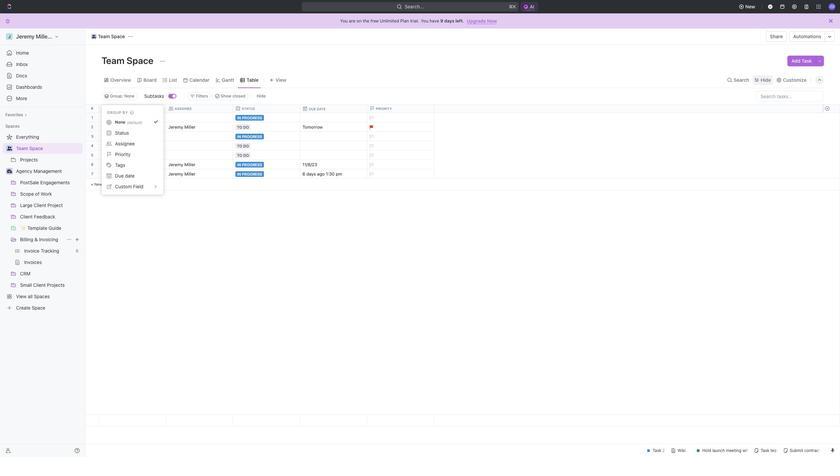 Task type: locate. For each thing, give the bounding box(es) containing it.
new for new task
[[94, 182, 102, 186]]

2 for 1
[[91, 125, 93, 129]]

2
[[112, 115, 114, 120], [91, 125, 93, 129], [112, 143, 114, 149]]

grid containing ‎task 2
[[86, 105, 840, 427]]

0 vertical spatial to do
[[237, 125, 249, 129]]

days down '11/8/23'
[[307, 171, 316, 177]]

to for third the to do cell from the bottom
[[237, 125, 242, 129]]

1 vertical spatial 3
[[91, 134, 93, 139]]

exercise
[[125, 171, 142, 177]]

none (default)
[[115, 120, 142, 125]]

1 vertical spatial 1
[[112, 134, 114, 139]]

pm
[[336, 171, 342, 177]]

5 set priority element from the top
[[366, 160, 376, 170]]

1 vertical spatial jeremy miller cell
[[166, 160, 233, 169]]

1 vertical spatial 2
[[91, 125, 93, 129]]

team space right user group icon
[[98, 34, 125, 39]]

1 horizontal spatial 1
[[112, 134, 114, 139]]

in progress cell for task 1
[[233, 132, 300, 141]]

3 do from the top
[[243, 153, 249, 158]]

1 in progress from the top
[[237, 116, 262, 120]]

set priority image for task 3
[[366, 151, 376, 161]]

6 down '11/8/23'
[[303, 171, 305, 177]]

1 vertical spatial new
[[94, 182, 102, 186]]

task right add
[[802, 58, 812, 64]]

3 jeremy from the top
[[168, 171, 183, 177]]

team space inside sidebar navigation
[[16, 146, 43, 151]]

2 vertical spatial jeremy miller cell
[[166, 169, 233, 178]]

3 jeremy miller cell from the top
[[166, 169, 233, 178]]

trust
[[113, 171, 124, 177]]

row group
[[86, 113, 99, 191], [99, 113, 434, 191], [823, 113, 840, 191], [823, 415, 840, 426]]

dashboards link
[[3, 82, 83, 93]]

2 in progress from the top
[[237, 135, 262, 139]]

press space to select this row. row containing 6
[[86, 160, 99, 169]]

task 3 down ‎task 2
[[101, 124, 114, 130]]

3 in from the top
[[237, 163, 241, 167]]

2 jeremy miller cell from the top
[[166, 160, 233, 169]]

0 horizontal spatial new
[[94, 182, 102, 186]]

search
[[734, 77, 749, 83]]

1 progress from the top
[[242, 116, 262, 120]]

2 do from the top
[[243, 144, 249, 148]]

1 to from the top
[[237, 125, 242, 129]]

team space up overview
[[102, 55, 155, 66]]

0 vertical spatial jeremy
[[168, 124, 183, 130]]

0 vertical spatial do
[[243, 125, 249, 129]]

sidebar navigation
[[0, 29, 86, 458]]

1 vertical spatial to do
[[237, 144, 249, 148]]

1 down #
[[91, 115, 93, 120]]

1 vertical spatial to
[[237, 144, 242, 148]]

2 down the group at top left
[[112, 115, 114, 120]]

3 left priority
[[112, 153, 114, 158]]

team right user group image
[[16, 146, 28, 151]]

1 task 3 from the top
[[101, 124, 114, 130]]

jeremy miller for exercise
[[168, 171, 196, 177]]

3 to do from the top
[[237, 153, 249, 158]]

set priority image inside press space to select this row. 'row'
[[366, 160, 376, 170]]

1 vertical spatial task 3
[[101, 153, 114, 158]]

hide
[[761, 77, 771, 83], [257, 94, 266, 99]]

1 horizontal spatial you
[[421, 18, 429, 23]]

0 horizontal spatial 6
[[91, 162, 93, 167]]

do for set priority element related to task 2 the to do cell
[[243, 144, 249, 148]]

2 set priority image from the top
[[366, 132, 376, 142]]

set priority image
[[366, 113, 376, 123], [366, 132, 376, 142], [366, 142, 376, 152], [366, 170, 376, 180]]

1 vertical spatial to do cell
[[233, 141, 300, 150]]

1 set priority image from the top
[[366, 151, 376, 161]]

jeremy miller cell
[[166, 122, 233, 131], [166, 160, 233, 169], [166, 169, 233, 178]]

gantt
[[222, 77, 234, 83]]

add
[[792, 58, 801, 64]]

progress for task 1
[[242, 135, 262, 139]]

1 horizontal spatial hide
[[761, 77, 771, 83]]

press space to select this row. row containing review monthly reports
[[99, 160, 434, 170]]

2 down #
[[91, 125, 93, 129]]

0 vertical spatial 2
[[112, 115, 114, 120]]

1 inside press space to select this row. 'row'
[[112, 134, 114, 139]]

to do cell
[[233, 122, 300, 131], [233, 141, 300, 150], [233, 151, 300, 160]]

2 to do cell from the top
[[233, 141, 300, 150]]

press space to select this row. row containing 5
[[86, 151, 99, 160]]

2 down task 1
[[112, 143, 114, 149]]

4 in from the top
[[237, 172, 241, 176]]

search...
[[405, 4, 424, 9]]

2 task 3 from the top
[[101, 153, 114, 158]]

inbox link
[[3, 59, 83, 70]]

cell
[[166, 113, 233, 122], [300, 113, 367, 122], [166, 132, 233, 141], [300, 132, 367, 141], [166, 141, 233, 150], [300, 141, 367, 150], [166, 151, 233, 160], [300, 151, 367, 160]]

jeremy miller
[[168, 124, 196, 130], [168, 162, 196, 167], [168, 171, 196, 177]]

to do for the to do cell corresponding to task 3 set priority element
[[237, 153, 249, 158]]

subtasks button
[[142, 91, 168, 102]]

2 vertical spatial team space
[[16, 146, 43, 151]]

billing
[[20, 237, 33, 243]]

0 vertical spatial team space
[[98, 34, 125, 39]]

1 horizontal spatial space
[[111, 34, 125, 39]]

4 set priority element from the top
[[366, 151, 376, 161]]

0 horizontal spatial 1
[[91, 115, 93, 120]]

jeremy
[[168, 124, 183, 130], [168, 162, 183, 167], [168, 171, 183, 177]]

billing & invoicing
[[20, 237, 58, 243]]

3 jeremy miller from the top
[[168, 171, 196, 177]]

3 inside the 1 2 3 4 5 6 7
[[91, 134, 93, 139]]

3 to do cell from the top
[[233, 151, 300, 160]]

2 set priority element from the top
[[366, 132, 376, 142]]

4 progress from the top
[[242, 172, 262, 176]]

1 vertical spatial space
[[127, 55, 153, 66]]

in progress cell for team trust exercise
[[233, 169, 300, 178]]

2 you from the left
[[421, 18, 429, 23]]

you left are
[[340, 18, 348, 23]]

press space to select this row. row containing 3
[[86, 132, 99, 141]]

task 3 down task 2
[[101, 153, 114, 158]]

tree
[[3, 132, 83, 314]]

set priority element
[[366, 113, 376, 123], [366, 132, 376, 142], [366, 142, 376, 152], [366, 151, 376, 161], [366, 160, 376, 170], [366, 170, 376, 180]]

team up overview link
[[102, 55, 125, 66]]

team down review
[[101, 171, 112, 177]]

1 vertical spatial jeremy
[[168, 162, 183, 167]]

jeremy miller cell for reports
[[166, 160, 233, 169]]

share
[[770, 34, 783, 39]]

home link
[[3, 48, 83, 58]]

6 inside cell
[[303, 171, 305, 177]]

2 vertical spatial to
[[237, 153, 242, 158]]

board link
[[142, 75, 157, 85]]

4 in progress cell from the top
[[233, 169, 300, 178]]

1 vertical spatial 6
[[303, 171, 305, 177]]

reports
[[134, 162, 150, 167]]

2 jeremy miller from the top
[[168, 162, 196, 167]]

6
[[91, 162, 93, 167], [303, 171, 305, 177]]

group
[[107, 110, 121, 115]]

2 progress from the top
[[242, 135, 262, 139]]

2 vertical spatial jeremy
[[168, 171, 183, 177]]

billing & invoicing link
[[20, 234, 64, 245]]

2 vertical spatial do
[[243, 153, 249, 158]]

2 to from the top
[[237, 144, 242, 148]]

4 set priority image from the top
[[366, 170, 376, 180]]

space right user group icon
[[111, 34, 125, 39]]

0 vertical spatial 1
[[91, 115, 93, 120]]

3 miller from the top
[[184, 171, 196, 177]]

1 vertical spatial do
[[243, 144, 249, 148]]

have
[[430, 18, 439, 23]]

to do cell for task 3 set priority element
[[233, 151, 300, 160]]

1 to do from the top
[[237, 125, 249, 129]]

0 horizontal spatial space
[[29, 146, 43, 151]]

in for task 1
[[237, 135, 241, 139]]

0 vertical spatial team space link
[[90, 33, 127, 41]]

days inside you are on the free unlimited plan trial. you have 9 days left. upgrade now
[[444, 18, 454, 23]]

in for ‎task 2
[[237, 116, 241, 120]]

1 vertical spatial miller
[[184, 162, 196, 167]]

by
[[123, 110, 128, 115]]

review
[[101, 162, 116, 167]]

1 set priority element from the top
[[366, 113, 376, 123]]

6 set priority element from the top
[[366, 170, 376, 180]]

add task
[[792, 58, 812, 64]]

2 vertical spatial jeremy miller
[[168, 171, 196, 177]]

team space
[[98, 34, 125, 39], [102, 55, 155, 66], [16, 146, 43, 151]]

0 vertical spatial jeremy miller
[[168, 124, 196, 130]]

2 inside the 1 2 3 4 5 6 7
[[91, 125, 93, 129]]

do inside press space to select this row. 'row'
[[243, 144, 249, 148]]

2 vertical spatial 2
[[112, 143, 114, 149]]

team space link
[[90, 33, 127, 41], [16, 143, 81, 154]]

in
[[237, 116, 241, 120], [237, 135, 241, 139], [237, 163, 241, 167], [237, 172, 241, 176]]

set priority image
[[366, 151, 376, 161], [366, 160, 376, 170]]

press space to select this row. row containing team trust exercise
[[99, 169, 434, 180]]

2 vertical spatial space
[[29, 146, 43, 151]]

space inside sidebar navigation
[[29, 146, 43, 151]]

1 in from the top
[[237, 116, 241, 120]]

search button
[[725, 75, 751, 85]]

0 vertical spatial task 3
[[101, 124, 114, 130]]

grid
[[86, 105, 840, 427]]

⌘k
[[509, 4, 516, 9]]

row group containing ‎task 2
[[99, 113, 434, 191]]

you left have
[[421, 18, 429, 23]]

hide right search
[[761, 77, 771, 83]]

to
[[237, 125, 242, 129], [237, 144, 242, 148], [237, 153, 242, 158]]

group by
[[107, 110, 128, 115]]

2 in progress cell from the top
[[233, 132, 300, 141]]

hide button
[[254, 92, 268, 100]]

overview link
[[109, 75, 131, 85]]

space up the board "link"
[[127, 55, 153, 66]]

none right group:
[[124, 94, 135, 99]]

3 set priority element from the top
[[366, 142, 376, 152]]

automations button
[[790, 32, 825, 42]]

3 in progress from the top
[[237, 163, 262, 167]]

upgrade now link
[[467, 18, 497, 24]]

tree containing team space
[[3, 132, 83, 314]]

invoicing
[[39, 237, 58, 243]]

0 horizontal spatial you
[[340, 18, 348, 23]]

1 horizontal spatial 6
[[303, 171, 305, 177]]

do
[[243, 125, 249, 129], [243, 144, 249, 148], [243, 153, 249, 158]]

1 horizontal spatial new
[[746, 4, 755, 9]]

3 down ‎task 2
[[112, 124, 114, 130]]

jeremy for reports
[[168, 162, 183, 167]]

user group image
[[92, 35, 96, 38]]

0 vertical spatial to
[[237, 125, 242, 129]]

team inside sidebar navigation
[[16, 146, 28, 151]]

0 horizontal spatial team space link
[[16, 143, 81, 154]]

2 for task
[[112, 143, 114, 149]]

0 vertical spatial to do cell
[[233, 122, 300, 131]]

subtasks
[[144, 93, 164, 99]]

1 horizontal spatial team space link
[[90, 33, 127, 41]]

6 inside the 1 2 3 4 5 6 7
[[91, 162, 93, 167]]

customize button
[[774, 75, 809, 85]]

none down group by
[[115, 120, 125, 125]]

custom field
[[115, 184, 143, 190]]

0 horizontal spatial days
[[307, 171, 316, 177]]

2 vertical spatial miller
[[184, 171, 196, 177]]

2 to do from the top
[[237, 144, 249, 148]]

hide down table
[[257, 94, 266, 99]]

task left custom
[[103, 182, 111, 186]]

days right 9
[[444, 18, 454, 23]]

3
[[112, 124, 114, 130], [91, 134, 93, 139], [112, 153, 114, 158]]

1 vertical spatial jeremy miller
[[168, 162, 196, 167]]

date
[[125, 173, 135, 179]]

1 in progress cell from the top
[[233, 113, 300, 122]]

1 left status
[[112, 134, 114, 139]]

the
[[363, 18, 369, 23]]

task 2
[[101, 143, 114, 149]]

2 miller from the top
[[184, 162, 196, 167]]

0 vertical spatial miller
[[184, 124, 196, 130]]

group: none
[[110, 94, 135, 99]]

progress
[[242, 116, 262, 120], [242, 135, 262, 139], [242, 163, 262, 167], [242, 172, 262, 176]]

user group image
[[7, 147, 12, 151]]

1 to do cell from the top
[[233, 122, 300, 131]]

1 set priority image from the top
[[366, 113, 376, 123]]

2 jeremy from the top
[[168, 162, 183, 167]]

dashboards
[[16, 84, 42, 90]]

2 vertical spatial to do
[[237, 153, 249, 158]]

1 vertical spatial days
[[307, 171, 316, 177]]

in progress cell for review monthly reports
[[233, 160, 300, 169]]

1 do from the top
[[243, 125, 249, 129]]

3 to from the top
[[237, 153, 242, 158]]

1 miller from the top
[[184, 124, 196, 130]]

task 3
[[101, 124, 114, 130], [101, 153, 114, 158]]

new inside new button
[[746, 4, 755, 9]]

task down task 2
[[101, 153, 111, 158]]

team space right user group image
[[16, 146, 43, 151]]

press space to select this row. row containing 1
[[86, 113, 99, 122]]

plan
[[400, 18, 409, 23]]

space
[[111, 34, 125, 39], [127, 55, 153, 66], [29, 146, 43, 151]]

4 in progress from the top
[[237, 172, 262, 176]]

2 in from the top
[[237, 135, 241, 139]]

do for the to do cell corresponding to task 3 set priority element
[[243, 153, 249, 158]]

2 vertical spatial to do cell
[[233, 151, 300, 160]]

0 horizontal spatial hide
[[257, 94, 266, 99]]

1 you from the left
[[340, 18, 348, 23]]

1 vertical spatial hide
[[257, 94, 266, 99]]

row
[[99, 105, 434, 113]]

share button
[[766, 31, 787, 42]]

team trust exercise
[[101, 171, 142, 177]]

press space to select this row. row containing ‎task 2
[[99, 113, 434, 123]]

press space to select this row. row
[[86, 113, 99, 122], [99, 113, 434, 123], [86, 122, 99, 132], [99, 122, 434, 133], [86, 132, 99, 141], [99, 132, 434, 142], [86, 141, 99, 151], [99, 141, 434, 152], [86, 151, 99, 160], [99, 151, 434, 161], [86, 160, 99, 169], [99, 160, 434, 170], [86, 169, 99, 179], [99, 169, 434, 180], [99, 415, 434, 427]]

3 progress from the top
[[242, 163, 262, 167]]

tomorrow
[[303, 124, 323, 130]]

space up agency management
[[29, 146, 43, 151]]

1 vertical spatial team space
[[102, 55, 155, 66]]

3 set priority image from the top
[[366, 142, 376, 152]]

none
[[124, 94, 135, 99], [115, 120, 125, 125]]

0 vertical spatial new
[[746, 4, 755, 9]]

task down ‎task
[[101, 124, 111, 130]]

0 vertical spatial days
[[444, 18, 454, 23]]

3 up the 4 on the top of page
[[91, 134, 93, 139]]

to inside 'row'
[[237, 144, 242, 148]]

6 down 5
[[91, 162, 93, 167]]

new
[[746, 4, 755, 9], [94, 182, 102, 186]]

0 vertical spatial jeremy miller cell
[[166, 122, 233, 131]]

1
[[91, 115, 93, 120], [112, 134, 114, 139]]

now
[[487, 18, 497, 24]]

to do inside press space to select this row. 'row'
[[237, 144, 249, 148]]

priority
[[115, 152, 131, 157]]

0 vertical spatial hide
[[761, 77, 771, 83]]

1 horizontal spatial days
[[444, 18, 454, 23]]

2 set priority image from the top
[[366, 160, 376, 170]]

customize
[[783, 77, 807, 83]]

in progress for task 1
[[237, 135, 262, 139]]

calendar link
[[188, 75, 209, 85]]

3 in progress cell from the top
[[233, 160, 300, 169]]

2 horizontal spatial space
[[127, 55, 153, 66]]

in progress cell for ‎task 2
[[233, 113, 300, 122]]

to do for set priority element related to task 2 the to do cell
[[237, 144, 249, 148]]

add task button
[[788, 56, 816, 66]]

press space to select this row. row containing task 1
[[99, 132, 434, 142]]

1 vertical spatial team space link
[[16, 143, 81, 154]]

0 vertical spatial 6
[[91, 162, 93, 167]]

set priority element for team trust exercise
[[366, 170, 376, 180]]

in progress cell
[[233, 113, 300, 122], [233, 132, 300, 141], [233, 160, 300, 169], [233, 169, 300, 178]]

due
[[115, 173, 124, 179]]

to do cell for set priority element related to task 2
[[233, 141, 300, 150]]

(default)
[[127, 120, 142, 125]]

task inside button
[[802, 58, 812, 64]]

in progress for review monthly reports
[[237, 163, 262, 167]]



Task type: describe. For each thing, give the bounding box(es) containing it.
set priority image for task 2
[[366, 142, 376, 152]]

set priority image for review monthly reports
[[366, 160, 376, 170]]

due date
[[115, 173, 135, 179]]

custom field button
[[104, 181, 161, 192]]

#
[[91, 106, 93, 111]]

docs link
[[3, 70, 83, 81]]

tags
[[115, 162, 125, 168]]

jeremy miller for reports
[[168, 162, 196, 167]]

assignee button
[[104, 139, 161, 149]]

jeremy for exercise
[[168, 171, 183, 177]]

team right user group icon
[[98, 34, 110, 39]]

miller for exercise
[[184, 171, 196, 177]]

set priority element for task 3
[[366, 151, 376, 161]]

to do for third the to do cell from the bottom
[[237, 125, 249, 129]]

favorites
[[5, 112, 23, 117]]

2 for ‎task
[[112, 115, 114, 120]]

agency management
[[16, 168, 62, 174]]

0 vertical spatial space
[[111, 34, 125, 39]]

show closed button
[[212, 92, 248, 100]]

docs
[[16, 73, 27, 78]]

1 jeremy miller cell from the top
[[166, 122, 233, 131]]

press space to select this row. row containing 2
[[86, 122, 99, 132]]

review monthly reports
[[101, 162, 150, 167]]

press space to select this row. row containing 4
[[86, 141, 99, 151]]

hide inside button
[[257, 94, 266, 99]]

6 days ago 1:30 pm cell
[[300, 169, 367, 178]]

on
[[357, 18, 362, 23]]

are
[[349, 18, 355, 23]]

7
[[91, 172, 93, 176]]

‎task
[[101, 115, 111, 120]]

in progress for ‎task 2
[[237, 116, 262, 120]]

6 days ago 1:30 pm
[[303, 171, 342, 177]]

monthly
[[117, 162, 133, 167]]

do for third the to do cell from the bottom
[[243, 125, 249, 129]]

progress for review monthly reports
[[242, 163, 262, 167]]

1 jeremy miller from the top
[[168, 124, 196, 130]]

new for new
[[746, 4, 755, 9]]

1 vertical spatial none
[[115, 120, 125, 125]]

list
[[169, 77, 177, 83]]

free
[[371, 18, 379, 23]]

new button
[[736, 1, 759, 12]]

set priority image for task 1
[[366, 132, 376, 142]]

status
[[115, 130, 129, 136]]

table link
[[245, 75, 259, 85]]

press space to select this row. row containing task 2
[[99, 141, 434, 152]]

closed
[[233, 94, 245, 99]]

team inside press space to select this row. 'row'
[[101, 171, 112, 177]]

1 inside the 1 2 3 4 5 6 7
[[91, 115, 93, 120]]

you are on the free unlimited plan trial. you have 9 days left. upgrade now
[[340, 18, 497, 24]]

set priority element for task 1
[[366, 132, 376, 142]]

set priority image for team trust exercise
[[366, 170, 376, 180]]

in for team trust exercise
[[237, 172, 241, 176]]

set priority image for ‎task 2
[[366, 113, 376, 123]]

upgrade
[[467, 18, 486, 24]]

1 2 3 4 5 6 7
[[91, 115, 93, 176]]

set priority element for ‎task 2
[[366, 113, 376, 123]]

progress for ‎task 2
[[242, 116, 262, 120]]

show closed
[[221, 94, 245, 99]]

in for review monthly reports
[[237, 163, 241, 167]]

custom
[[115, 184, 132, 190]]

11/8/23 cell
[[300, 160, 367, 169]]

list link
[[168, 75, 177, 85]]

group:
[[110, 94, 123, 99]]

days inside cell
[[307, 171, 316, 177]]

Search tasks... text field
[[757, 91, 824, 101]]

favorites button
[[3, 111, 30, 119]]

9
[[440, 18, 443, 23]]

show
[[221, 94, 231, 99]]

task 1
[[101, 134, 114, 139]]

home
[[16, 50, 29, 56]]

board
[[144, 77, 157, 83]]

priority button
[[104, 149, 161, 160]]

inbox
[[16, 61, 28, 67]]

2 vertical spatial 3
[[112, 153, 114, 158]]

progress for team trust exercise
[[242, 172, 262, 176]]

business time image
[[7, 169, 12, 173]]

4
[[91, 144, 93, 148]]

agency
[[16, 168, 32, 174]]

jeremy miller cell for exercise
[[166, 169, 233, 178]]

agency management link
[[16, 166, 81, 177]]

automations
[[793, 34, 821, 39]]

0 vertical spatial none
[[124, 94, 135, 99]]

&
[[34, 237, 38, 243]]

field
[[133, 184, 143, 190]]

to for set priority element related to task 2 the to do cell
[[237, 144, 242, 148]]

hide button
[[753, 75, 773, 85]]

management
[[34, 168, 62, 174]]

tomorrow cell
[[300, 122, 367, 131]]

new task
[[94, 182, 111, 186]]

calendar
[[190, 77, 209, 83]]

task up task 2
[[101, 134, 111, 139]]

ago
[[317, 171, 325, 177]]

tree inside sidebar navigation
[[3, 132, 83, 314]]

due date button
[[104, 171, 161, 181]]

hide inside dropdown button
[[761, 77, 771, 83]]

1 jeremy from the top
[[168, 124, 183, 130]]

set priority element for task 2
[[366, 142, 376, 152]]

to for the to do cell corresponding to task 3 set priority element
[[237, 153, 242, 158]]

task down task 1
[[101, 143, 111, 149]]

status button
[[104, 128, 161, 139]]

‎task 2
[[101, 115, 114, 120]]

spaces
[[5, 124, 20, 129]]

in progress for team trust exercise
[[237, 172, 262, 176]]

press space to select this row. row containing 7
[[86, 169, 99, 179]]

row group containing 1 2 3 4 5 6 7
[[86, 113, 99, 191]]

unlimited
[[380, 18, 399, 23]]

gantt link
[[221, 75, 234, 85]]

miller for reports
[[184, 162, 196, 167]]

0 vertical spatial 3
[[112, 124, 114, 130]]

overview
[[110, 77, 131, 83]]

left.
[[456, 18, 464, 23]]

set priority element for review monthly reports
[[366, 160, 376, 170]]

1:30
[[326, 171, 335, 177]]



Task type: vqa. For each thing, say whether or not it's contained in the screenshot.


